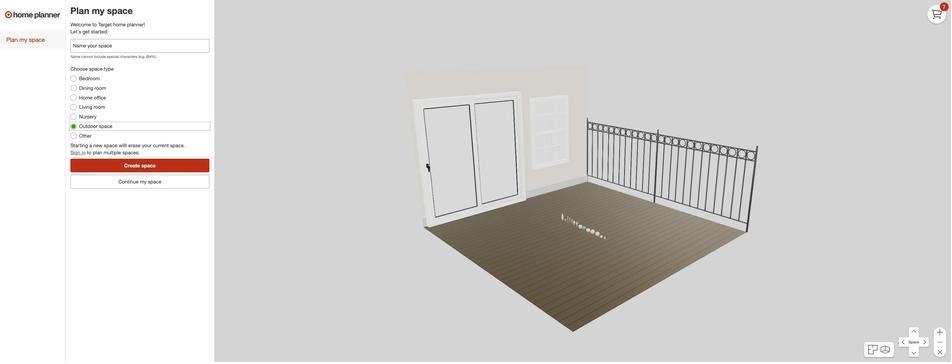 Task type: locate. For each thing, give the bounding box(es) containing it.
plan my space down home planner landing page image
[[6, 36, 45, 43]]

0 horizontal spatial to
[[87, 150, 91, 156]]

Dining room radio
[[70, 85, 77, 91]]

spaces.
[[123, 150, 140, 156]]

to
[[92, 21, 97, 28], [87, 150, 91, 156]]

a
[[89, 142, 92, 149]]

room down office
[[94, 104, 105, 110]]

welcome
[[70, 21, 91, 28]]

target
[[98, 21, 112, 28]]

space right 'create'
[[142, 163, 156, 169]]

1 vertical spatial plan
[[6, 36, 18, 43]]

to up started:
[[92, 21, 97, 28]]

room for dining room
[[95, 85, 106, 91]]

0 horizontal spatial plan my space
[[6, 36, 45, 43]]

space up the bedroom
[[89, 66, 103, 72]]

my down home planner landing page image
[[19, 36, 27, 43]]

plan
[[93, 150, 102, 156]]

0 vertical spatial to
[[92, 21, 97, 28]]

sign in button
[[70, 149, 86, 156]]

plan my space up target
[[70, 5, 133, 16]]

other
[[79, 133, 92, 139]]

pan camera left 30° image
[[900, 338, 910, 348]]

nursery
[[79, 114, 97, 120]]

space up 'multiple'
[[104, 142, 117, 149]]

my up target
[[92, 5, 105, 16]]

planner!
[[127, 21, 145, 28]]

continue my space
[[118, 179, 162, 185]]

create
[[124, 163, 140, 169]]

erase
[[128, 142, 141, 149]]

name
[[70, 54, 80, 59]]

space
[[107, 5, 133, 16], [29, 36, 45, 43], [89, 66, 103, 72], [99, 123, 112, 129], [104, 142, 117, 149], [142, 163, 156, 169], [148, 179, 162, 185]]

1 horizontal spatial to
[[92, 21, 97, 28]]

welcome to target home planner! let's get started:
[[70, 21, 145, 35]]

bedroom
[[79, 75, 100, 82]]

sign
[[70, 150, 80, 156]]

@#%)
[[146, 54, 156, 59]]

plan my space
[[70, 5, 133, 16], [6, 36, 45, 43]]

0 horizontal spatial plan
[[6, 36, 18, 43]]

create space button
[[70, 159, 210, 172]]

0 vertical spatial room
[[95, 85, 106, 91]]

to right in at the left top of page
[[87, 150, 91, 156]]

my
[[92, 5, 105, 16], [19, 36, 27, 43], [140, 179, 147, 185]]

to inside starting a new space willl erase your current space. sign in to plan multiple spaces.
[[87, 150, 91, 156]]

starting
[[70, 142, 88, 149]]

1 vertical spatial to
[[87, 150, 91, 156]]

special
[[107, 54, 119, 59]]

Bedroom radio
[[70, 76, 77, 82]]

2 vertical spatial my
[[140, 179, 147, 185]]

plan my space inside button
[[6, 36, 45, 43]]

cannot
[[81, 54, 93, 59]]

room
[[95, 85, 106, 91], [94, 104, 105, 110]]

top view button icon image
[[869, 345, 878, 355]]

space up home
[[107, 5, 133, 16]]

1 horizontal spatial plan my space
[[70, 5, 133, 16]]

1 horizontal spatial my
[[92, 5, 105, 16]]

continue
[[118, 179, 139, 185]]

front view button icon image
[[881, 346, 890, 354]]

1 vertical spatial plan my space
[[6, 36, 45, 43]]

dining
[[79, 85, 93, 91]]

tilt camera up 30° image
[[910, 328, 920, 338]]

your
[[142, 142, 152, 149]]

choose space type
[[70, 66, 114, 72]]

room up office
[[95, 85, 106, 91]]

2 horizontal spatial my
[[140, 179, 147, 185]]

1 vertical spatial my
[[19, 36, 27, 43]]

tilt camera down 30° image
[[910, 347, 920, 357]]

None text field
[[70, 39, 210, 53]]

type
[[104, 66, 114, 72]]

Outdoor space radio
[[70, 123, 77, 130]]

0 horizontal spatial my
[[19, 36, 27, 43]]

to inside the welcome to target home planner! let's get started:
[[92, 21, 97, 28]]

outdoor space
[[79, 123, 112, 129]]

my right continue
[[140, 179, 147, 185]]

0 vertical spatial my
[[92, 5, 105, 16]]

1 vertical spatial room
[[94, 104, 105, 110]]

space inside button
[[142, 163, 156, 169]]

(e.g.
[[139, 54, 145, 59]]

plan
[[70, 5, 89, 16], [6, 36, 18, 43]]

0 vertical spatial plan
[[70, 5, 89, 16]]



Task type: vqa. For each thing, say whether or not it's contained in the screenshot.
top Set
no



Task type: describe. For each thing, give the bounding box(es) containing it.
room for living room
[[94, 104, 105, 110]]

get
[[83, 29, 90, 35]]

include
[[94, 54, 106, 59]]

multiple
[[104, 150, 121, 156]]

continue my space button
[[70, 175, 210, 189]]

Living room radio
[[70, 104, 77, 110]]

home office
[[79, 95, 106, 101]]

name cannot include special characters (e.g. @#%)
[[70, 54, 156, 59]]

create space
[[124, 163, 156, 169]]

space inside starting a new space willl erase your current space. sign in to plan multiple spaces.
[[104, 142, 117, 149]]

space
[[909, 340, 920, 345]]

0 vertical spatial plan my space
[[70, 5, 133, 16]]

plan my space button
[[0, 30, 65, 49]]

7 button
[[928, 2, 949, 24]]

willl
[[119, 142, 127, 149]]

space down home planner landing page image
[[29, 36, 45, 43]]

living
[[79, 104, 92, 110]]

Home office radio
[[70, 95, 77, 101]]

Other radio
[[70, 133, 77, 139]]

outdoor
[[79, 123, 98, 129]]

choose
[[70, 66, 88, 72]]

home
[[113, 21, 126, 28]]

1 horizontal spatial plan
[[70, 5, 89, 16]]

let's
[[70, 29, 81, 35]]

home
[[79, 95, 93, 101]]

starting a new space willl erase your current space. sign in to plan multiple spaces.
[[70, 142, 185, 156]]

living room
[[79, 104, 105, 110]]

space down create space button
[[148, 179, 162, 185]]

Nursery radio
[[70, 114, 77, 120]]

in
[[82, 150, 86, 156]]

plan inside plan my space button
[[6, 36, 18, 43]]

pan camera right 30° image
[[919, 338, 929, 348]]

current
[[153, 142, 169, 149]]

started:
[[91, 29, 108, 35]]

home planner landing page image
[[5, 5, 60, 25]]

characters
[[120, 54, 137, 59]]

dining room
[[79, 85, 106, 91]]

space.
[[170, 142, 185, 149]]

new
[[93, 142, 103, 149]]

office
[[94, 95, 106, 101]]

space right outdoor at the left top
[[99, 123, 112, 129]]

7
[[944, 4, 946, 10]]



